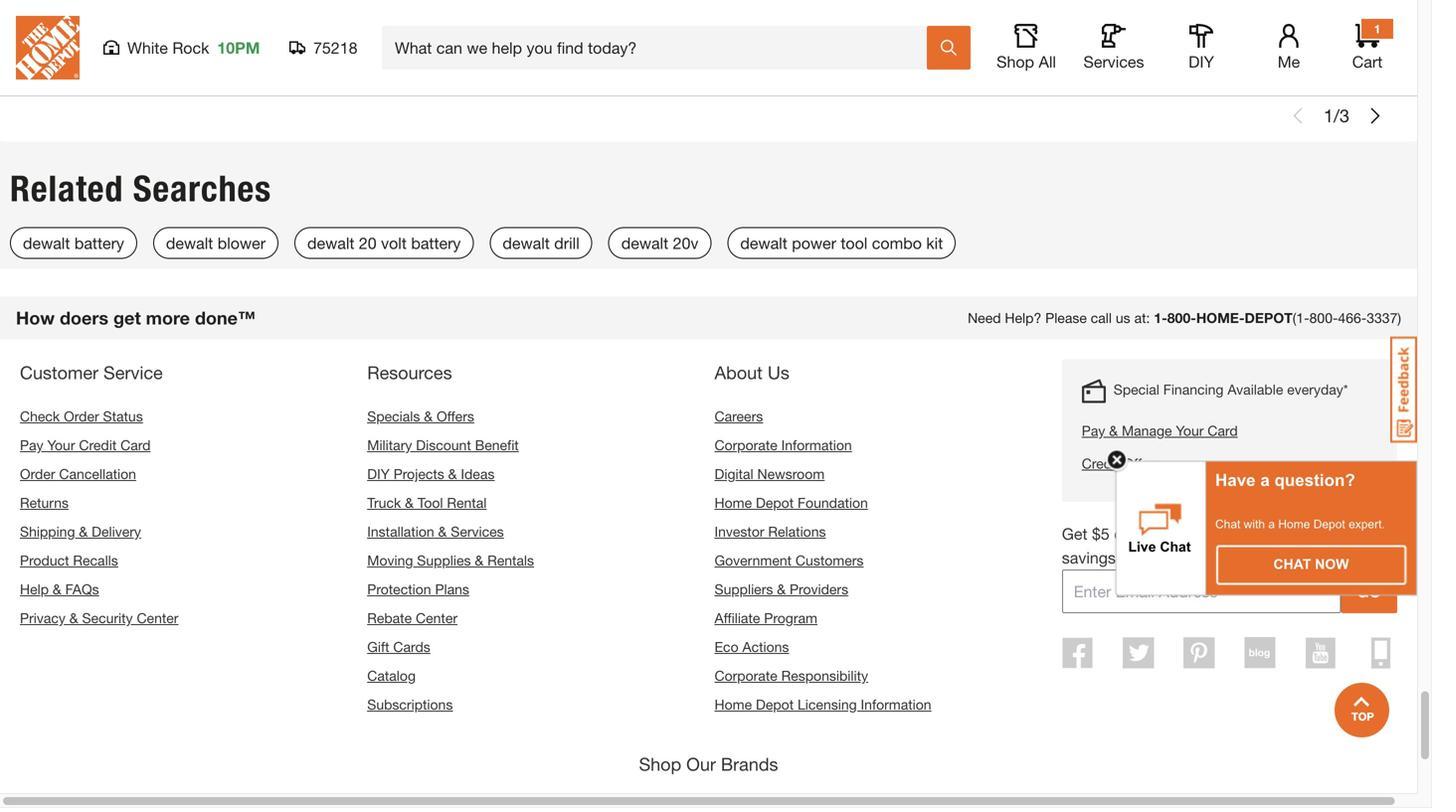 Task type: locate. For each thing, give the bounding box(es) containing it.
dewalt inside dewalt drill link
[[503, 234, 550, 253]]

benefit
[[475, 438, 519, 454]]

0 horizontal spatial your
[[47, 438, 75, 454]]

1 vertical spatial offers
[[1124, 456, 1162, 472]]

& down government customers link
[[777, 582, 786, 598]]

& for privacy & security center
[[69, 611, 78, 627]]

diy projects & ideas link
[[367, 466, 495, 483]]

discount
[[416, 438, 471, 454]]

how
[[16, 308, 55, 329]]

card inside pay & manage your card link
[[1208, 423, 1238, 440]]

& down the faqs
[[69, 611, 78, 627]]

depot
[[756, 495, 794, 512], [1314, 518, 1346, 531], [756, 697, 794, 714]]

center
[[137, 611, 179, 627], [416, 611, 458, 627]]

dewalt left power at the right top of page
[[741, 234, 788, 253]]

offers up discount
[[437, 409, 474, 425]]

2 dewalt from the left
[[166, 234, 213, 253]]

check order status link
[[20, 409, 143, 425]]

offers down manage
[[1124, 456, 1162, 472]]

0 vertical spatial diy
[[1189, 52, 1215, 71]]

you
[[1180, 525, 1206, 544]]

get
[[113, 308, 141, 329]]

0 horizontal spatial offers
[[437, 409, 474, 425]]

our
[[687, 754, 716, 776]]

0 horizontal spatial order
[[20, 466, 55, 483]]

home up chat at the bottom right of the page
[[1279, 518, 1311, 531]]

corporate information
[[715, 438, 852, 454]]

a right the "up" on the bottom of page
[[1269, 518, 1276, 531]]

1 up cart
[[1375, 22, 1381, 36]]

1 horizontal spatial 800-
[[1310, 310, 1339, 327]]

800-
[[1168, 310, 1197, 327], [1310, 310, 1339, 327]]

& right help
[[53, 582, 61, 598]]

information right licensing
[[861, 697, 932, 714]]

1 horizontal spatial )
[[1299, 47, 1302, 60]]

program
[[764, 611, 818, 627]]

delivery
[[92, 524, 141, 540]]

1 800- from the left
[[1168, 310, 1197, 327]]

government customers link
[[715, 553, 864, 569]]

order up returns link
[[20, 466, 55, 483]]

& for pay & manage your card
[[1110, 423, 1118, 440]]

help & faqs link
[[20, 582, 99, 598]]

1 vertical spatial 1
[[1324, 105, 1334, 127]]

home depot licensing information
[[715, 697, 932, 714]]

with inside get $5 off when you sign up for emails with savings and tips.
[[1341, 525, 1370, 544]]

0 vertical spatial corporate
[[715, 438, 778, 454]]

shop
[[997, 52, 1035, 71], [639, 754, 682, 776]]

dewalt inside dewalt 20 volt battery link
[[307, 234, 355, 253]]

home down digital at the bottom
[[715, 495, 752, 512]]

dewalt inside dewalt blower link
[[166, 234, 213, 253]]

dewalt power tool combo kit link
[[728, 228, 956, 259]]

corporate down careers
[[715, 438, 778, 454]]

volt
[[381, 234, 407, 253]]

2 vertical spatial depot
[[756, 697, 794, 714]]

1 vertical spatial information
[[861, 697, 932, 714]]

careers
[[715, 409, 763, 425]]

0 horizontal spatial credit
[[79, 438, 117, 454]]

1 horizontal spatial credit
[[1082, 456, 1120, 472]]

offers
[[437, 409, 474, 425], [1124, 456, 1162, 472]]

shop left our
[[639, 754, 682, 776]]

20
[[359, 234, 377, 253]]

75218 button
[[290, 38, 358, 58]]

newsroom
[[758, 466, 825, 483]]

providers
[[790, 582, 849, 598]]

0 horizontal spatial (
[[116, 47, 119, 60]]

dewalt 20 volt battery
[[307, 234, 461, 253]]

information up newsroom
[[782, 438, 852, 454]]

services down rental
[[451, 524, 504, 540]]

& for specials & offers
[[424, 409, 433, 425]]

card up credit offers link
[[1208, 423, 1238, 440]]

dewalt left the 20v
[[622, 234, 669, 253]]

0 vertical spatial 1
[[1375, 22, 1381, 36]]

0 vertical spatial depot
[[756, 495, 794, 512]]

corporate for corporate information
[[715, 438, 778, 454]]

next slide image
[[1368, 108, 1384, 124]]

5 dewalt from the left
[[622, 234, 669, 253]]

6 dewalt from the left
[[741, 234, 788, 253]]

dewalt for dewalt 20v
[[622, 234, 669, 253]]

actions
[[743, 640, 789, 656]]

0 horizontal spatial pay
[[20, 438, 43, 454]]

( for 7575
[[349, 37, 351, 49]]

0 horizontal spatial center
[[137, 611, 179, 627]]

depot for home depot foundation
[[756, 495, 794, 512]]

& up recalls
[[79, 524, 88, 540]]

your down the financing
[[1177, 423, 1204, 440]]

1 horizontal spatial diy
[[1189, 52, 1215, 71]]

card
[[1208, 423, 1238, 440], [121, 438, 151, 454]]

1 vertical spatial corporate
[[715, 668, 778, 685]]

depot up investor relations link at bottom
[[756, 495, 794, 512]]

battery down related
[[74, 234, 124, 253]]

credit up cancellation
[[79, 438, 117, 454]]

dewalt left 20
[[307, 234, 355, 253]]

& up military discount benefit link
[[424, 409, 433, 425]]

800- right at:
[[1168, 310, 1197, 327]]

tool
[[418, 495, 443, 512]]

2 ) from the left
[[1299, 47, 1302, 60]]

careers link
[[715, 409, 763, 425]]

shop left all
[[997, 52, 1035, 71]]

check order status
[[20, 409, 143, 425]]

battery right volt
[[411, 234, 461, 253]]

1 vertical spatial diy
[[367, 466, 390, 483]]

dewalt inside dewalt battery link
[[23, 234, 70, 253]]

2 vertical spatial home
[[715, 697, 752, 714]]

ideas
[[461, 466, 495, 483]]

services right all
[[1084, 52, 1145, 71]]

0 horizontal spatial diy
[[367, 466, 390, 483]]

diy for diy projects & ideas
[[367, 466, 390, 483]]

home down eco in the bottom of the page
[[715, 697, 752, 714]]

0 horizontal spatial with
[[1244, 518, 1266, 531]]

credit
[[79, 438, 117, 454], [1082, 456, 1120, 472]]

1 / 3
[[1324, 105, 1350, 127]]

1 horizontal spatial services
[[1084, 52, 1145, 71]]

3 dewalt from the left
[[307, 234, 355, 253]]

2 corporate from the top
[[715, 668, 778, 685]]

1 horizontal spatial battery
[[411, 234, 461, 253]]

truck
[[367, 495, 401, 512]]

shipping & delivery link
[[20, 524, 141, 540]]

home-
[[1197, 310, 1245, 327]]

depot for home depot licensing information
[[756, 697, 794, 714]]

pay down check
[[20, 438, 43, 454]]

1 horizontal spatial center
[[416, 611, 458, 627]]

0 vertical spatial credit
[[79, 438, 117, 454]]

center right security
[[137, 611, 179, 627]]

center down the 'plans' in the bottom left of the page
[[416, 611, 458, 627]]

1 vertical spatial depot
[[1314, 518, 1346, 531]]

1 horizontal spatial pay
[[1082, 423, 1106, 440]]

& for shipping & delivery
[[79, 524, 88, 540]]

need help? please call us at: 1-800-home-depot (1-800-466-3337)
[[968, 310, 1402, 327]]

1 corporate from the top
[[715, 438, 778, 454]]

1 horizontal spatial offers
[[1124, 456, 1162, 472]]

( for 160
[[1278, 47, 1281, 60]]

& left rentals
[[475, 553, 484, 569]]

corporate down eco actions
[[715, 668, 778, 685]]

eco actions
[[715, 640, 789, 656]]

0 horizontal spatial services
[[451, 524, 504, 540]]

a right have
[[1261, 471, 1270, 490]]

moving supplies & rentals link
[[367, 553, 534, 569]]

credit offers link
[[1082, 454, 1349, 475]]

digital newsroom link
[[715, 466, 825, 483]]

blower
[[218, 234, 266, 253]]

dewalt left drill
[[503, 234, 550, 253]]

services inside button
[[1084, 52, 1145, 71]]

0 vertical spatial shop
[[997, 52, 1035, 71]]

diy up the truck
[[367, 466, 390, 483]]

shop inside button
[[997, 52, 1035, 71]]

us
[[768, 362, 790, 384]]

1 horizontal spatial shop
[[997, 52, 1035, 71]]

suppliers & providers
[[715, 582, 849, 598]]

dewalt for dewalt battery
[[23, 234, 70, 253]]

dewalt down related
[[23, 234, 70, 253]]

1 horizontal spatial your
[[1177, 423, 1204, 440]]

0 vertical spatial home
[[715, 495, 752, 512]]

2 horizontal spatial (
[[1278, 47, 1281, 60]]

rentals
[[488, 553, 534, 569]]

go button
[[1342, 570, 1398, 614]]

rebate
[[367, 611, 412, 627]]

dewalt 20 volt battery link
[[295, 228, 474, 259]]

3337)
[[1367, 310, 1402, 327]]

call
[[1091, 310, 1112, 327]]

home depot foundation link
[[715, 495, 868, 512]]

your up order cancellation at the left bottom
[[47, 438, 75, 454]]

1 horizontal spatial information
[[861, 697, 932, 714]]

white rock 10pm
[[127, 38, 260, 57]]

depot left the expert.
[[1314, 518, 1346, 531]]

emails
[[1291, 525, 1336, 544]]

0 horizontal spatial battery
[[74, 234, 124, 253]]

with up the now
[[1341, 525, 1370, 544]]

military
[[367, 438, 412, 454]]

related searches
[[10, 167, 272, 211]]

) up this is the first slide image
[[1299, 47, 1302, 60]]

1 horizontal spatial card
[[1208, 423, 1238, 440]]

pay for pay your credit card
[[20, 438, 43, 454]]

dewalt inside dewalt power tool combo kit link
[[741, 234, 788, 253]]

2 800- from the left
[[1310, 310, 1339, 327]]

home depot licensing information link
[[715, 697, 932, 714]]

card down status on the left bottom of the page
[[121, 438, 151, 454]]

chat with a home depot expert.
[[1216, 518, 1386, 531]]

help?
[[1005, 310, 1042, 327]]

1 horizontal spatial with
[[1341, 525, 1370, 544]]

1 vertical spatial shop
[[639, 754, 682, 776]]

) left rock
[[143, 47, 146, 60]]

1 horizontal spatial (
[[349, 37, 351, 49]]

dewalt inside dewalt 20v link
[[622, 234, 669, 253]]

0 vertical spatial offers
[[437, 409, 474, 425]]

800- right the depot
[[1310, 310, 1339, 327]]

0 horizontal spatial information
[[782, 438, 852, 454]]

credit down pay & manage your card
[[1082, 456, 1120, 472]]

1 horizontal spatial order
[[64, 409, 99, 425]]

& left manage
[[1110, 423, 1118, 440]]

searches
[[133, 167, 272, 211]]

order up pay your credit card
[[64, 409, 99, 425]]

product recalls link
[[20, 553, 118, 569]]

more
[[146, 308, 190, 329]]

diy for diy
[[1189, 52, 1215, 71]]

feedback link image
[[1391, 336, 1418, 444]]

get
[[1062, 525, 1088, 544]]

military discount benefit link
[[367, 438, 519, 454]]

home depot on facebook image
[[1063, 638, 1094, 670]]

with left for
[[1244, 518, 1266, 531]]

0 vertical spatial order
[[64, 409, 99, 425]]

pay
[[1082, 423, 1106, 440], [20, 438, 43, 454]]

$5
[[1092, 525, 1110, 544]]

Enter Email Address text field
[[1062, 570, 1342, 614]]

1 left 3
[[1324, 105, 1334, 127]]

shop all
[[997, 52, 1057, 71]]

0 horizontal spatial 800-
[[1168, 310, 1197, 327]]

0 horizontal spatial shop
[[639, 754, 682, 776]]

1 dewalt from the left
[[23, 234, 70, 253]]

0 vertical spatial services
[[1084, 52, 1145, 71]]

dewalt left blower
[[166, 234, 213, 253]]

1 ) from the left
[[143, 47, 146, 60]]

protection plans link
[[367, 582, 470, 598]]

installation
[[367, 524, 434, 540]]

& up supplies on the bottom left
[[438, 524, 447, 540]]

pay up credit offers
[[1082, 423, 1106, 440]]

diy left me
[[1189, 52, 1215, 71]]

10pm
[[217, 38, 260, 57]]

home
[[715, 495, 752, 512], [1279, 518, 1311, 531], [715, 697, 752, 714]]

0 horizontal spatial )
[[143, 47, 146, 60]]

at:
[[1135, 310, 1151, 327]]

1
[[1375, 22, 1381, 36], [1324, 105, 1334, 127]]

gift cards link
[[367, 640, 431, 656]]

this is the first slide image
[[1291, 108, 1306, 124]]

1 vertical spatial services
[[451, 524, 504, 540]]

diy projects & ideas
[[367, 466, 495, 483]]

diy inside button
[[1189, 52, 1215, 71]]

services button
[[1083, 24, 1146, 72]]

1 horizontal spatial 1
[[1375, 22, 1381, 36]]

)
[[143, 47, 146, 60], [1299, 47, 1302, 60]]

depot down corporate responsibility
[[756, 697, 794, 714]]

4 dewalt from the left
[[503, 234, 550, 253]]

rebate center
[[367, 611, 458, 627]]

& left tool
[[405, 495, 414, 512]]

& for truck & tool rental
[[405, 495, 414, 512]]

1 vertical spatial order
[[20, 466, 55, 483]]



Task type: describe. For each thing, give the bounding box(es) containing it.
resources
[[367, 362, 452, 384]]

government
[[715, 553, 792, 569]]

home depot on youtube image
[[1306, 638, 1337, 670]]

investor relations link
[[715, 524, 826, 540]]

cart 1
[[1353, 22, 1383, 71]]

foundation
[[798, 495, 868, 512]]

& for help & faqs
[[53, 582, 61, 598]]

catalog
[[367, 668, 416, 685]]

catalog link
[[367, 668, 416, 685]]

sign
[[1210, 525, 1240, 544]]

& for suppliers & providers
[[777, 582, 786, 598]]

(1-
[[1293, 310, 1310, 327]]

1-
[[1155, 310, 1168, 327]]

privacy & security center
[[20, 611, 179, 627]]

customer service
[[20, 362, 163, 384]]

installation & services link
[[367, 524, 504, 540]]

160
[[1281, 47, 1299, 60]]

pay for pay & manage your card
[[1082, 423, 1106, 440]]

doers
[[60, 308, 108, 329]]

me
[[1278, 52, 1301, 71]]

order cancellation link
[[20, 466, 136, 483]]

projects
[[394, 466, 445, 483]]

pay your credit card link
[[20, 438, 151, 454]]

& left the ideas
[[448, 466, 457, 483]]

tool
[[841, 234, 868, 253]]

power
[[792, 234, 837, 253]]

truck & tool rental
[[367, 495, 487, 512]]

manage
[[1122, 423, 1173, 440]]

have
[[1216, 471, 1256, 490]]

moving supplies & rentals
[[367, 553, 534, 569]]

& for installation & services
[[438, 524, 447, 540]]

truck & tool rental link
[[367, 495, 487, 512]]

What can we help you find today? search field
[[395, 27, 926, 69]]

special
[[1114, 382, 1160, 398]]

shop for shop our brands
[[639, 754, 682, 776]]

help
[[20, 582, 49, 598]]

1 vertical spatial a
[[1269, 518, 1276, 531]]

faqs
[[65, 582, 99, 598]]

0 horizontal spatial card
[[121, 438, 151, 454]]

( 160 )
[[1278, 47, 1302, 60]]

need
[[968, 310, 1002, 327]]

specials
[[367, 409, 420, 425]]

specials & offers
[[367, 409, 474, 425]]

depot
[[1245, 310, 1293, 327]]

the home depot logo image
[[16, 16, 80, 80]]

( for 1084
[[116, 47, 119, 60]]

shipping
[[20, 524, 75, 540]]

rock
[[172, 38, 209, 57]]

done™
[[195, 308, 256, 329]]

0 vertical spatial a
[[1261, 471, 1270, 490]]

/
[[1334, 105, 1340, 127]]

affiliate program
[[715, 611, 818, 627]]

military discount benefit
[[367, 438, 519, 454]]

pay & manage your card link
[[1082, 421, 1349, 442]]

dewalt battery
[[23, 234, 124, 253]]

home depot blog image
[[1245, 638, 1276, 670]]

3
[[1340, 105, 1350, 127]]

cancellation
[[59, 466, 136, 483]]

protection
[[367, 582, 431, 598]]

plans
[[435, 582, 470, 598]]

home depot foundation
[[715, 495, 868, 512]]

please
[[1046, 310, 1087, 327]]

licensing
[[798, 697, 857, 714]]

privacy
[[20, 611, 66, 627]]

0 horizontal spatial 1
[[1324, 105, 1334, 127]]

drill
[[554, 234, 580, 253]]

home for home depot foundation
[[715, 495, 752, 512]]

investor relations
[[715, 524, 826, 540]]

1 vertical spatial home
[[1279, 518, 1311, 531]]

for
[[1267, 525, 1286, 544]]

2 center from the left
[[416, 611, 458, 627]]

combo
[[872, 234, 922, 253]]

available
[[1228, 382, 1284, 398]]

shop for shop all
[[997, 52, 1035, 71]]

1 center from the left
[[137, 611, 179, 627]]

dewalt for dewalt blower
[[166, 234, 213, 253]]

) for ( 160 )
[[1299, 47, 1302, 60]]

1 vertical spatial credit
[[1082, 456, 1120, 472]]

dewalt for dewalt drill
[[503, 234, 550, 253]]

rental
[[447, 495, 487, 512]]

7575
[[351, 37, 376, 49]]

eco actions link
[[715, 640, 789, 656]]

home for home depot licensing information
[[715, 697, 752, 714]]

) for ( 1084 )
[[143, 47, 146, 60]]

supplies
[[417, 553, 471, 569]]

returns
[[20, 495, 69, 512]]

eco
[[715, 640, 739, 656]]

1 battery from the left
[[74, 234, 124, 253]]

savings
[[1062, 549, 1116, 568]]

shipping & delivery
[[20, 524, 141, 540]]

0 vertical spatial information
[[782, 438, 852, 454]]

status
[[103, 409, 143, 425]]

relations
[[769, 524, 826, 540]]

product recalls
[[20, 553, 118, 569]]

specials & offers link
[[367, 409, 474, 425]]

dewalt for dewalt 20 volt battery
[[307, 234, 355, 253]]

customer
[[20, 362, 99, 384]]

protection plans
[[367, 582, 470, 598]]

1 inside cart 1
[[1375, 22, 1381, 36]]

dewalt for dewalt power tool combo kit
[[741, 234, 788, 253]]

suppliers & providers link
[[715, 582, 849, 598]]

affiliate program link
[[715, 611, 818, 627]]

white
[[127, 38, 168, 57]]

kit
[[927, 234, 944, 253]]

digital
[[715, 466, 754, 483]]

corporate for corporate responsibility
[[715, 668, 778, 685]]

gift cards
[[367, 640, 431, 656]]

2 battery from the left
[[411, 234, 461, 253]]

off
[[1115, 525, 1133, 544]]

home depot on twitter image
[[1124, 638, 1155, 670]]

home depot on pinterest image
[[1184, 638, 1215, 670]]

corporate information link
[[715, 438, 852, 454]]

466-
[[1339, 310, 1367, 327]]

special financing available everyday*
[[1114, 382, 1349, 398]]

home depot mobile apps image
[[1372, 638, 1392, 670]]



Task type: vqa. For each thing, say whether or not it's contained in the screenshot.
FAQS
yes



